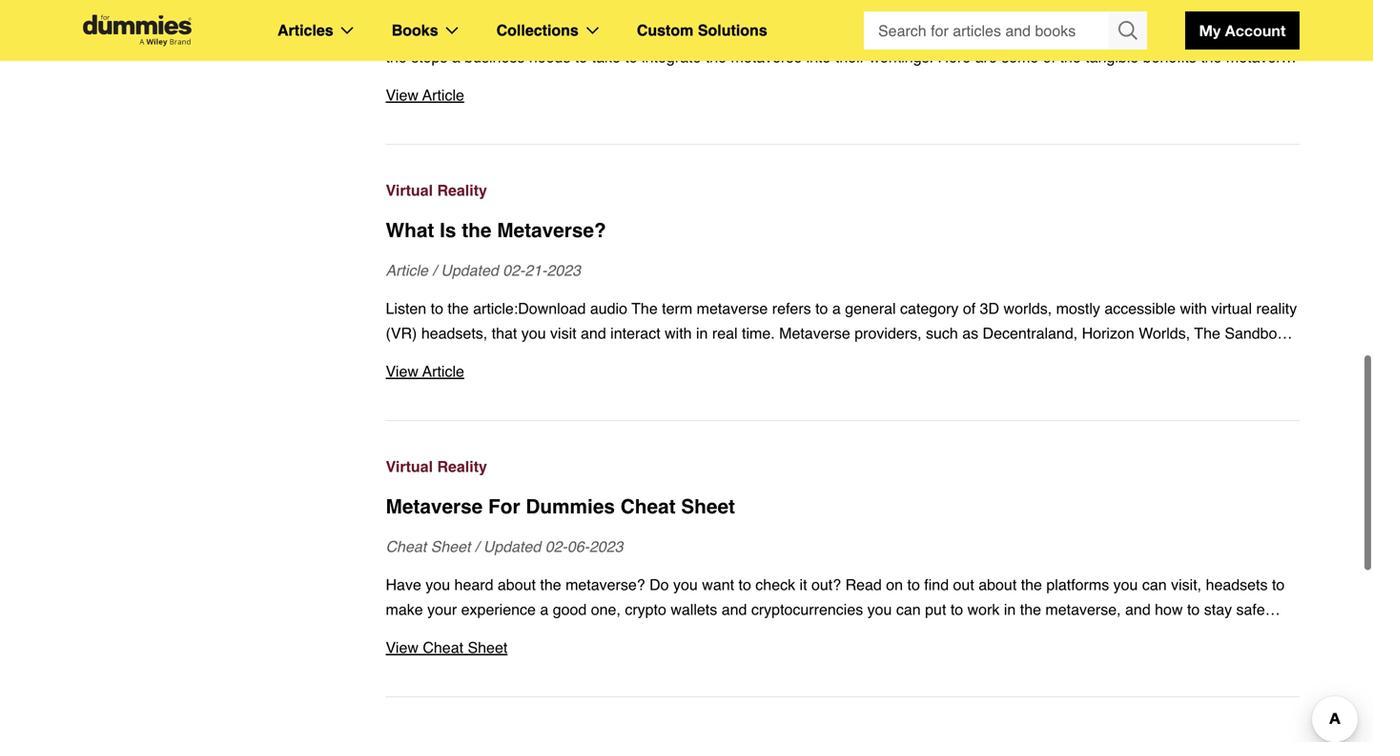Task type: vqa. For each thing, say whether or not it's contained in the screenshot.
Virtual Reality related to Metaverse
yes



Task type: locate. For each thing, give the bounding box(es) containing it.
2 vertical spatial cheat
[[423, 639, 463, 657]]

virtual reality link for what is the metaverse?
[[386, 178, 1300, 203]]

0 horizontal spatial about
[[498, 576, 536, 594]]

reality for is
[[437, 182, 487, 199]]

reality up metaverse
[[437, 458, 487, 476]]

0 horizontal spatial /
[[432, 262, 437, 279]]

find
[[924, 576, 949, 594]]

can
[[1142, 576, 1167, 594], [896, 601, 921, 619]]

/
[[432, 262, 437, 279], [475, 538, 479, 556]]

virtual up what
[[386, 182, 433, 199]]

is
[[440, 219, 456, 242]]

metaverse for dummies cheat sheet link
[[386, 493, 1300, 522]]

0 vertical spatial updated
[[441, 262, 499, 279]]

0 vertical spatial view article
[[386, 86, 464, 104]]

1 vertical spatial virtual reality link
[[386, 455, 1300, 480]]

safe
[[1236, 601, 1265, 619]]

view for first view article link from the top of the page
[[386, 86, 419, 104]]

reality
[[437, 182, 487, 199], [437, 458, 487, 476]]

to right headsets
[[1272, 576, 1285, 594]]

0 vertical spatial can
[[1142, 576, 1167, 594]]

3 view from the top
[[386, 639, 419, 657]]

to right on
[[907, 576, 920, 594]]

can left 'put'
[[896, 601, 921, 619]]

1 horizontal spatial can
[[1142, 576, 1167, 594]]

about up the in
[[979, 576, 1017, 594]]

2023 up "metaverse?"
[[589, 538, 623, 556]]

view
[[386, 86, 419, 104], [386, 363, 419, 380], [386, 639, 419, 657]]

updated
[[441, 262, 499, 279], [483, 538, 541, 556]]

sheet down metaverse
[[431, 538, 471, 556]]

updated down the for
[[483, 538, 541, 556]]

virtual reality up is
[[386, 182, 487, 199]]

Search for articles and books text field
[[864, 11, 1111, 50]]

1 vertical spatial article
[[386, 262, 428, 279]]

virtual
[[386, 182, 433, 199], [386, 458, 433, 476]]

0 vertical spatial sheet
[[681, 496, 735, 519]]

0 horizontal spatial 2023
[[547, 262, 581, 279]]

sheet down experience at the bottom
[[468, 639, 508, 657]]

read
[[845, 576, 882, 594]]

want
[[702, 576, 734, 594]]

article / updated 02-21-2023
[[386, 262, 581, 279]]

1 virtual reality from the top
[[386, 182, 487, 199]]

stay
[[1204, 601, 1232, 619]]

cheat
[[621, 496, 676, 519], [386, 538, 426, 556], [423, 639, 463, 657]]

2 vertical spatial view
[[386, 639, 419, 657]]

0 vertical spatial /
[[432, 262, 437, 279]]

you up wallets
[[673, 576, 698, 594]]

0 horizontal spatial 02-
[[503, 262, 525, 279]]

1 view article from the top
[[386, 86, 464, 104]]

you
[[426, 576, 450, 594], [673, 576, 698, 594], [1113, 576, 1138, 594], [867, 601, 892, 619]]

about
[[498, 576, 536, 594], [979, 576, 1017, 594]]

2 virtual reality from the top
[[386, 458, 487, 476]]

cheat down your at left bottom
[[423, 639, 463, 657]]

2 reality from the top
[[437, 458, 487, 476]]

the
[[462, 219, 492, 242], [540, 576, 561, 594], [1021, 576, 1042, 594], [1020, 601, 1041, 619]]

virtual reality for metaverse
[[386, 458, 487, 476]]

about up experience at the bottom
[[498, 576, 536, 594]]

sheet
[[681, 496, 735, 519], [431, 538, 471, 556], [468, 639, 508, 657]]

group
[[864, 11, 1147, 50]]

virtual reality link up metaverse for dummies cheat sheet link
[[386, 455, 1300, 480]]

virtual reality
[[386, 182, 487, 199], [386, 458, 487, 476]]

1 vertical spatial sheet
[[431, 538, 471, 556]]

2 vertical spatial article
[[422, 363, 464, 380]]

article for 2nd view article link from the top of the page
[[422, 363, 464, 380]]

2 view article from the top
[[386, 363, 464, 380]]

1 vertical spatial view
[[386, 363, 419, 380]]

cheat sheet / updated 02-06-2023
[[386, 538, 623, 556]]

2 view article link from the top
[[386, 360, 1300, 384]]

1 vertical spatial virtual
[[386, 458, 433, 476]]

0 vertical spatial virtual reality
[[386, 182, 487, 199]]

02- down metaverse for dummies cheat sheet
[[545, 538, 567, 556]]

a
[[540, 601, 549, 619]]

0 vertical spatial virtual reality link
[[386, 178, 1300, 203]]

0 vertical spatial view article link
[[386, 83, 1300, 108]]

1 horizontal spatial 2023
[[589, 538, 623, 556]]

collections
[[496, 21, 579, 39]]

and
[[722, 601, 747, 619], [1125, 601, 1151, 619]]

what is the metaverse?
[[386, 219, 606, 242]]

sheet up want
[[681, 496, 735, 519]]

view cheat sheet link
[[386, 636, 1300, 661]]

0 vertical spatial virtual
[[386, 182, 433, 199]]

you up your at left bottom
[[426, 576, 450, 594]]

2 virtual reality link from the top
[[386, 455, 1300, 480]]

1 virtual reality link from the top
[[386, 178, 1300, 203]]

02-
[[503, 262, 525, 279], [545, 538, 567, 556]]

view article for 2nd view article link from the top of the page
[[386, 363, 464, 380]]

account
[[1225, 21, 1286, 40]]

1 and from the left
[[722, 601, 747, 619]]

cryptocurrencies
[[751, 601, 863, 619]]

view article
[[386, 86, 464, 104], [386, 363, 464, 380]]

/ up heard
[[475, 538, 479, 556]]

2023 down metaverse?
[[547, 262, 581, 279]]

custom
[[637, 21, 694, 39]]

in
[[1004, 601, 1016, 619]]

1 vertical spatial reality
[[437, 458, 487, 476]]

1 view from the top
[[386, 86, 419, 104]]

the right is
[[462, 219, 492, 242]]

to
[[739, 576, 751, 594], [907, 576, 920, 594], [1272, 576, 1285, 594], [951, 601, 963, 619], [1187, 601, 1200, 619]]

1 view article link from the top
[[386, 83, 1300, 108]]

the up the a
[[540, 576, 561, 594]]

virtual reality up metaverse
[[386, 458, 487, 476]]

0 vertical spatial cheat
[[621, 496, 676, 519]]

1 vertical spatial view article link
[[386, 360, 1300, 384]]

1 vertical spatial view article
[[386, 363, 464, 380]]

1 reality from the top
[[437, 182, 487, 199]]

0 vertical spatial view
[[386, 86, 419, 104]]

1 vertical spatial virtual reality
[[386, 458, 487, 476]]

1 vertical spatial can
[[896, 601, 921, 619]]

2 view from the top
[[386, 363, 419, 380]]

0 horizontal spatial and
[[722, 601, 747, 619]]

1 horizontal spatial about
[[979, 576, 1017, 594]]

metaverse?
[[497, 219, 606, 242]]

the right the in
[[1020, 601, 1041, 619]]

reality up is
[[437, 182, 487, 199]]

view article for first view article link from the top of the page
[[386, 86, 464, 104]]

06-
[[567, 538, 589, 556]]

/ down what
[[432, 262, 437, 279]]

virtual reality link
[[386, 178, 1300, 203], [386, 455, 1300, 480]]

2 and from the left
[[1125, 601, 1151, 619]]

can up how
[[1142, 576, 1167, 594]]

cheat right dummies
[[621, 496, 676, 519]]

and down want
[[722, 601, 747, 619]]

1 vertical spatial 2023
[[589, 538, 623, 556]]

your
[[427, 601, 457, 619]]

1 horizontal spatial /
[[475, 538, 479, 556]]

articles
[[278, 21, 333, 39]]

0 vertical spatial 2023
[[547, 262, 581, 279]]

view article link
[[386, 83, 1300, 108], [386, 360, 1300, 384]]

2 vertical spatial sheet
[[468, 639, 508, 657]]

0 vertical spatial article
[[422, 86, 464, 104]]

and left how
[[1125, 601, 1151, 619]]

heard
[[454, 576, 493, 594]]

1 vertical spatial 02-
[[545, 538, 567, 556]]

to right 'put'
[[951, 601, 963, 619]]

1 virtual from the top
[[386, 182, 433, 199]]

metaverse for dummies cheat sheet
[[386, 496, 735, 519]]

1 horizontal spatial and
[[1125, 601, 1151, 619]]

have
[[386, 576, 421, 594]]

02- down what is the metaverse?
[[503, 262, 525, 279]]

2 about from the left
[[979, 576, 1017, 594]]

cheat up "have" in the bottom left of the page
[[386, 538, 426, 556]]

virtual for what is the metaverse?
[[386, 182, 433, 199]]

2 virtual from the top
[[386, 458, 433, 476]]

there.
[[425, 626, 464, 644]]

virtual reality link up what is the metaverse? link
[[386, 178, 1300, 203]]

on
[[886, 576, 903, 594]]

article
[[422, 86, 464, 104], [386, 262, 428, 279], [422, 363, 464, 380]]

1 vertical spatial /
[[475, 538, 479, 556]]

0 vertical spatial 02-
[[503, 262, 525, 279]]

virtual up metaverse
[[386, 458, 433, 476]]

2023
[[547, 262, 581, 279], [589, 538, 623, 556]]

metaverse,
[[1046, 601, 1121, 619]]

sheet inside have you heard about the metaverse? do you want to check it out? read on to find out about the platforms you can visit, headsets to make your experience a good one, crypto wallets and cryptocurrencies you can put to work in the metaverse, and how to stay safe while there. view cheat sheet
[[468, 639, 508, 657]]

to left stay
[[1187, 601, 1200, 619]]

updated down is
[[441, 262, 499, 279]]

virtual for metaverse for dummies cheat sheet
[[386, 458, 433, 476]]

what
[[386, 219, 434, 242]]

0 vertical spatial reality
[[437, 182, 487, 199]]



Task type: describe. For each thing, give the bounding box(es) containing it.
work
[[968, 601, 1000, 619]]

article for first view article link from the top of the page
[[422, 86, 464, 104]]

do
[[650, 576, 669, 594]]

make
[[386, 601, 423, 619]]

put
[[925, 601, 946, 619]]

while
[[386, 626, 421, 644]]

wallets
[[671, 601, 717, 619]]

metaverse
[[386, 496, 483, 519]]

crypto
[[625, 601, 666, 619]]

open article categories image
[[341, 27, 353, 34]]

21-
[[525, 262, 547, 279]]

virtual reality for what
[[386, 182, 487, 199]]

headsets
[[1206, 576, 1268, 594]]

one,
[[591, 601, 621, 619]]

platforms
[[1046, 576, 1109, 594]]

custom solutions link
[[637, 18, 767, 43]]

open book categories image
[[446, 27, 458, 34]]

my
[[1199, 21, 1221, 40]]

visit,
[[1171, 576, 1202, 594]]

cheat inside have you heard about the metaverse? do you want to check it out? read on to find out about the platforms you can visit, headsets to make your experience a good one, crypto wallets and cryptocurrencies you can put to work in the metaverse, and how to stay safe while there. view cheat sheet
[[423, 639, 463, 657]]

out?
[[811, 576, 841, 594]]

books
[[392, 21, 438, 39]]

my account
[[1199, 21, 1286, 40]]

have you heard about the metaverse? do you want to check it out? read on to find out about the platforms you can visit, headsets to make your experience a good one, crypto wallets and cryptocurrencies you can put to work in the metaverse, and how to stay safe while there. view cheat sheet
[[386, 576, 1285, 657]]

you right platforms
[[1113, 576, 1138, 594]]

check
[[756, 576, 795, 594]]

1 about from the left
[[498, 576, 536, 594]]

the left platforms
[[1021, 576, 1042, 594]]

0 horizontal spatial can
[[896, 601, 921, 619]]

my account link
[[1185, 11, 1300, 50]]

it
[[800, 576, 807, 594]]

dummies
[[526, 496, 615, 519]]

1 vertical spatial updated
[[483, 538, 541, 556]]

1 horizontal spatial 02-
[[545, 538, 567, 556]]

to right want
[[739, 576, 751, 594]]

view inside have you heard about the metaverse? do you want to check it out? read on to find out about the platforms you can visit, headsets to make your experience a good one, crypto wallets and cryptocurrencies you can put to work in the metaverse, and how to stay safe while there. view cheat sheet
[[386, 639, 419, 657]]

1 vertical spatial cheat
[[386, 538, 426, 556]]

open collections list image
[[586, 27, 599, 34]]

how
[[1155, 601, 1183, 619]]

virtual reality link for metaverse for dummies cheat sheet
[[386, 455, 1300, 480]]

solutions
[[698, 21, 767, 39]]

view for 2nd view article link from the top of the page
[[386, 363, 419, 380]]

out
[[953, 576, 974, 594]]

good
[[553, 601, 587, 619]]

custom solutions
[[637, 21, 767, 39]]

metaverse?
[[566, 576, 645, 594]]

reality for for
[[437, 458, 487, 476]]

for
[[488, 496, 520, 519]]

you down on
[[867, 601, 892, 619]]

logo image
[[73, 15, 201, 46]]

sheet inside metaverse for dummies cheat sheet link
[[681, 496, 735, 519]]

close this dialog image
[[1345, 665, 1364, 685]]

experience
[[461, 601, 536, 619]]

what is the metaverse? link
[[386, 216, 1300, 245]]



